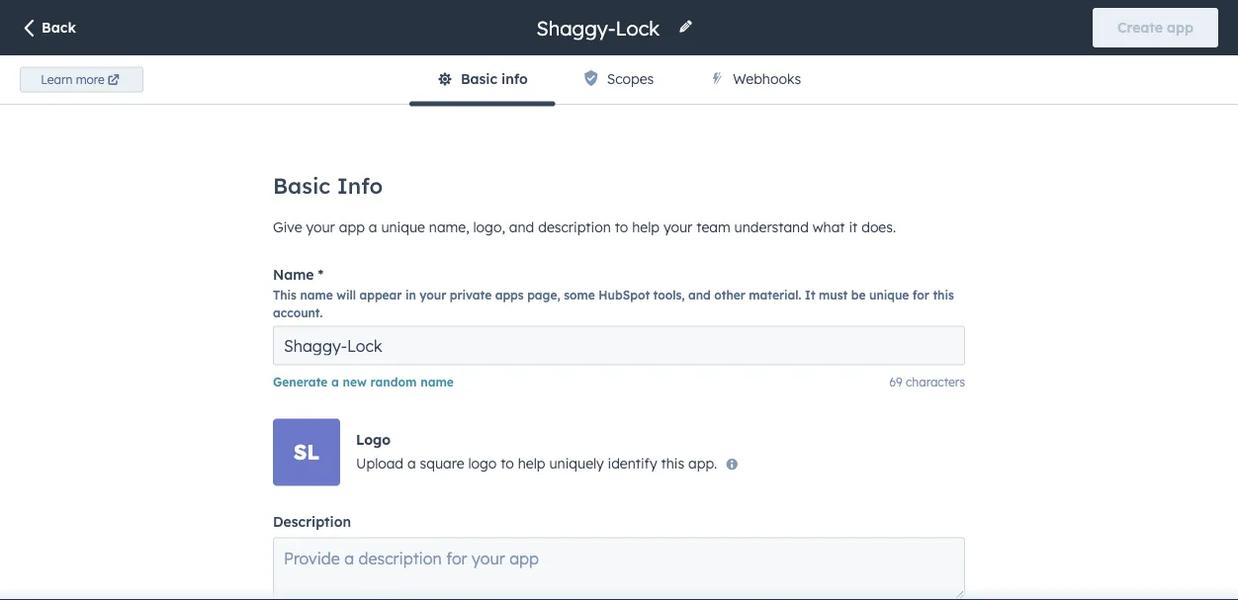 Task type: vqa. For each thing, say whether or not it's contained in the screenshot.
field inside the Page Section element
yes



Task type: locate. For each thing, give the bounding box(es) containing it.
learn inside page section element
[[41, 72, 73, 87]]

learn down private
[[288, 92, 328, 109]]

this left app.
[[661, 455, 685, 472]]

logo
[[356, 431, 391, 448]]

0 horizontal spatial hubspot
[[599, 288, 650, 303]]

you up can
[[405, 68, 429, 86]]

a inside button
[[362, 172, 371, 189]]

logo upload a square logo to help uniquely identify this app.
[[356, 431, 718, 472]]

0 horizontal spatial learn
[[41, 72, 73, 87]]

apps
[[338, 68, 370, 86], [540, 92, 574, 109], [495, 288, 524, 303], [782, 448, 838, 478]]

0 horizontal spatial what
[[332, 92, 367, 109]]

must
[[819, 288, 848, 303]]

calls
[[672, 68, 700, 86]]

1 vertical spatial basic
[[273, 172, 331, 199]]

create inside button
[[313, 172, 358, 189]]

what down private
[[332, 92, 367, 109]]

you down give
[[371, 92, 397, 109]]

apps inside no private apps alert
[[782, 448, 838, 478]]

webhooks
[[733, 70, 801, 88]]

name
[[300, 288, 333, 303], [421, 375, 454, 390]]

1 vertical spatial hubspot
[[599, 288, 650, 303]]

to right 'way'
[[586, 68, 600, 86]]

in
[[406, 288, 416, 303]]

1 vertical spatial app
[[428, 172, 455, 189]]

none field inside page section element
[[535, 14, 666, 41]]

0 vertical spatial create
[[1118, 19, 1163, 36]]

generate a new random name
[[273, 375, 454, 390]]

0 vertical spatial learn
[[41, 72, 73, 87]]

help left the uniquely
[[518, 455, 546, 472]]

and right "logo,"
[[509, 218, 535, 235]]

give
[[273, 218, 302, 235]]

hubspot
[[755, 68, 812, 86], [599, 288, 650, 303]]

0 vertical spatial basic
[[461, 70, 498, 88]]

1 vertical spatial unique
[[870, 288, 910, 303]]

account. right webhooks
[[816, 68, 872, 86]]

help left team
[[632, 218, 660, 235]]

unique left name,
[[381, 218, 425, 235]]

1 horizontal spatial what
[[813, 218, 845, 235]]

None field
[[535, 14, 666, 41]]

0 horizontal spatial this
[[661, 455, 685, 472]]

back
[[42, 19, 76, 36], [33, 30, 67, 47]]

navigation
[[410, 55, 829, 106]]

your
[[722, 68, 751, 86], [306, 218, 335, 235], [664, 218, 693, 235], [420, 288, 446, 303]]

a inside logo upload a square logo to help uniquely identify this app.
[[408, 455, 416, 472]]

do
[[430, 92, 448, 109]]

basic up give
[[273, 172, 331, 199]]

basic info button
[[410, 55, 556, 106]]

2 horizontal spatial app
[[1168, 19, 1194, 36]]

what
[[332, 92, 367, 109], [813, 218, 845, 235]]

1 horizontal spatial basic
[[461, 70, 498, 88]]

name right random
[[421, 375, 454, 390]]

name,
[[429, 218, 470, 235]]

create inside button
[[1118, 19, 1163, 36]]

understand
[[735, 218, 809, 235]]

help
[[632, 218, 660, 235], [518, 455, 546, 472]]

1 horizontal spatial account.
[[816, 68, 872, 86]]

name left will
[[300, 288, 333, 303]]

basic inside button
[[461, 70, 498, 88]]

be
[[852, 288, 866, 303]]

material.
[[749, 288, 802, 303]]

1 vertical spatial create
[[313, 172, 358, 189]]

0 horizontal spatial name
[[300, 288, 333, 303]]

hubspot right some
[[599, 288, 650, 303]]

scopes button
[[556, 55, 682, 104]]

page section element
[[0, 0, 1239, 106]]

tools,
[[654, 288, 685, 303]]

account. down this
[[273, 306, 323, 321]]

1 horizontal spatial unique
[[870, 288, 910, 303]]

appear
[[360, 288, 402, 303]]

and left other
[[689, 288, 711, 303]]

your left team
[[664, 218, 693, 235]]

0 vertical spatial this
[[933, 288, 954, 303]]

this inside logo upload a square logo to help uniquely identify this app.
[[661, 455, 685, 472]]

0 horizontal spatial basic
[[273, 172, 331, 199]]

0 horizontal spatial you
[[371, 92, 397, 109]]

private inside button
[[375, 172, 424, 189]]

your inside name this name will appear in your private apps page, some hubspot tools, and other material. it must be unique for this account.
[[420, 288, 446, 303]]

square
[[420, 455, 465, 472]]

basic for basic info
[[461, 70, 498, 88]]

no
[[657, 448, 690, 478]]

private
[[486, 92, 536, 109], [375, 172, 424, 189], [450, 288, 492, 303], [697, 448, 776, 478]]

unique
[[381, 218, 425, 235], [870, 288, 910, 303]]

hubspot right calls
[[755, 68, 812, 86]]

None text field
[[273, 326, 966, 366]]

1 horizontal spatial learn
[[288, 92, 328, 109]]

0 horizontal spatial help
[[518, 455, 546, 472]]

1 horizontal spatial this
[[933, 288, 954, 303]]

way
[[556, 68, 582, 86]]

what left it
[[813, 218, 845, 235]]

no private apps alert
[[288, 240, 1207, 518]]

create a private app
[[313, 172, 455, 189]]

create for create app
[[1118, 19, 1163, 36]]

1 vertical spatial learn
[[288, 92, 328, 109]]

1 vertical spatial this
[[661, 455, 685, 472]]

unique right be
[[870, 288, 910, 303]]

1 vertical spatial help
[[518, 455, 546, 472]]

69
[[890, 375, 903, 390]]

0 vertical spatial name
[[300, 288, 333, 303]]

1 horizontal spatial you
[[405, 68, 429, 86]]

1 vertical spatial and
[[689, 288, 711, 303]]

create app
[[1118, 19, 1194, 36]]

1 vertical spatial name
[[421, 375, 454, 390]]

app
[[1168, 19, 1194, 36], [428, 172, 455, 189], [339, 218, 365, 235]]

1 horizontal spatial app
[[428, 172, 455, 189]]

basic up with
[[461, 70, 498, 88]]

1 horizontal spatial create
[[1118, 19, 1163, 36]]

1 vertical spatial account.
[[273, 306, 323, 321]]

create a private app button
[[288, 161, 480, 200]]

2 vertical spatial app
[[339, 218, 365, 235]]

basic
[[461, 70, 498, 88], [273, 172, 331, 199]]

0 vertical spatial hubspot
[[755, 68, 812, 86]]

powerful,
[[446, 68, 506, 86]]

to right logo
[[501, 455, 514, 472]]

a
[[433, 68, 442, 86], [362, 172, 371, 189], [369, 218, 377, 235], [331, 375, 339, 390], [408, 455, 416, 472]]

this right for
[[933, 288, 954, 303]]

1 vertical spatial what
[[813, 218, 845, 235]]

no private apps
[[657, 448, 838, 478]]

0 horizontal spatial create
[[313, 172, 358, 189]]

navigation containing basic info
[[410, 55, 829, 106]]

apps inside the "learn what you can do with private apps" link
[[540, 92, 574, 109]]

69 characters
[[890, 375, 966, 390]]

new
[[343, 375, 367, 390]]

private
[[288, 68, 334, 86]]

your right give
[[306, 218, 335, 235]]

back button
[[20, 18, 76, 40]]

your right "in"
[[420, 288, 446, 303]]

this inside name this name will appear in your private apps page, some hubspot tools, and other material. it must be unique for this account.
[[933, 288, 954, 303]]

private inside alert
[[697, 448, 776, 478]]

learn left more
[[41, 72, 73, 87]]

this
[[933, 288, 954, 303], [661, 455, 685, 472]]

give
[[374, 68, 402, 86]]

0 vertical spatial help
[[632, 218, 660, 235]]

account.
[[816, 68, 872, 86], [273, 306, 323, 321]]

0 horizontal spatial account.
[[273, 306, 323, 321]]

learn
[[41, 72, 73, 87], [288, 92, 328, 109]]

create
[[1118, 19, 1163, 36], [313, 172, 358, 189]]

app inside button
[[1168, 19, 1194, 36]]

app.
[[689, 455, 718, 472]]

0 vertical spatial app
[[1168, 19, 1194, 36]]

basic info
[[461, 70, 528, 88]]

0 vertical spatial and
[[509, 218, 535, 235]]

random
[[370, 375, 417, 390]]

you
[[405, 68, 429, 86], [371, 92, 397, 109]]

and
[[509, 218, 535, 235], [689, 288, 711, 303]]

to right description
[[615, 218, 629, 235]]

0 vertical spatial unique
[[381, 218, 425, 235]]

0 horizontal spatial unique
[[381, 218, 425, 235]]

page,
[[527, 288, 561, 303]]

1 horizontal spatial and
[[689, 288, 711, 303]]

to
[[586, 68, 600, 86], [704, 68, 718, 86], [615, 218, 629, 235], [501, 455, 514, 472]]



Task type: describe. For each thing, give the bounding box(es) containing it.
create for create a private app
[[313, 172, 358, 189]]

0 vertical spatial you
[[405, 68, 429, 86]]

help inside logo upload a square logo to help uniquely identify this app.
[[518, 455, 546, 472]]

back link
[[0, 20, 80, 59]]

learn for learn more
[[41, 72, 73, 87]]

0 vertical spatial what
[[332, 92, 367, 109]]

learn what you can do with private apps
[[288, 92, 574, 109]]

info
[[502, 70, 528, 88]]

basic info
[[273, 172, 383, 199]]

1 horizontal spatial help
[[632, 218, 660, 235]]

to right calls
[[704, 68, 718, 86]]

will
[[337, 288, 356, 303]]

description
[[538, 218, 611, 235]]

sl
[[294, 439, 320, 466]]

generate a new random name button
[[273, 375, 454, 390]]

secure
[[510, 68, 552, 86]]

0 horizontal spatial app
[[339, 218, 365, 235]]

account. inside name this name will appear in your private apps page, some hubspot tools, and other material. it must be unique for this account.
[[273, 306, 323, 321]]

private apps give you a powerful, secure way to make api calls to your hubspot account.
[[288, 68, 872, 86]]

webhooks button
[[682, 55, 829, 104]]

private inside name this name will appear in your private apps page, some hubspot tools, and other material. it must be unique for this account.
[[450, 288, 492, 303]]

basic for basic info
[[273, 172, 331, 199]]

unique inside name this name will appear in your private apps page, some hubspot tools, and other material. it must be unique for this account.
[[870, 288, 910, 303]]

scopes
[[607, 70, 654, 88]]

other
[[715, 288, 746, 303]]

api
[[644, 68, 668, 86]]

upload
[[356, 455, 404, 472]]

link opens in a new window image
[[578, 95, 591, 109]]

logo,
[[474, 218, 505, 235]]

apps inside name this name will appear in your private apps page, some hubspot tools, and other material. it must be unique for this account.
[[495, 288, 524, 303]]

info
[[337, 172, 383, 199]]

description
[[273, 513, 351, 530]]

does.
[[862, 218, 897, 235]]

learn more link
[[20, 67, 143, 93]]

0 vertical spatial account.
[[816, 68, 872, 86]]

logo
[[468, 455, 497, 472]]

this
[[273, 288, 297, 303]]

link opens in a new window image
[[578, 91, 591, 114]]

hubspot inside name this name will appear in your private apps page, some hubspot tools, and other material. it must be unique for this account.
[[599, 288, 650, 303]]

name this name will appear in your private apps page, some hubspot tools, and other material. it must be unique for this account.
[[273, 266, 954, 321]]

learn for learn what you can do with private apps
[[288, 92, 328, 109]]

learn what you can do with private apps link
[[288, 91, 595, 114]]

0 horizontal spatial and
[[509, 218, 535, 235]]

uniquely
[[550, 455, 604, 472]]

back inside button
[[42, 19, 76, 36]]

.
[[595, 92, 598, 109]]

to inside logo upload a square logo to help uniquely identify this app.
[[501, 455, 514, 472]]

create app button
[[1093, 8, 1219, 47]]

with
[[452, 92, 482, 109]]

your right calls
[[722, 68, 751, 86]]

name
[[273, 266, 314, 283]]

1 vertical spatial you
[[371, 92, 397, 109]]

settings
[[32, 84, 112, 108]]

it
[[849, 218, 858, 235]]

for
[[913, 288, 930, 303]]

team
[[697, 218, 731, 235]]

learn more
[[41, 72, 105, 87]]

some
[[564, 288, 595, 303]]

1 horizontal spatial hubspot
[[755, 68, 812, 86]]

generate
[[273, 375, 328, 390]]

characters
[[906, 375, 966, 390]]

Description text field
[[273, 538, 966, 601]]

can
[[401, 92, 426, 109]]

make
[[604, 68, 640, 86]]

1 horizontal spatial name
[[421, 375, 454, 390]]

identify
[[608, 455, 658, 472]]

more
[[76, 72, 105, 87]]

app inside button
[[428, 172, 455, 189]]

navigation inside page section element
[[410, 55, 829, 106]]

and inside name this name will appear in your private apps page, some hubspot tools, and other material. it must be unique for this account.
[[689, 288, 711, 303]]

it
[[805, 288, 816, 303]]

give your app a unique name, logo, and description to help your team understand what it does.
[[273, 218, 897, 235]]

name inside name this name will appear in your private apps page, some hubspot tools, and other material. it must be unique for this account.
[[300, 288, 333, 303]]



